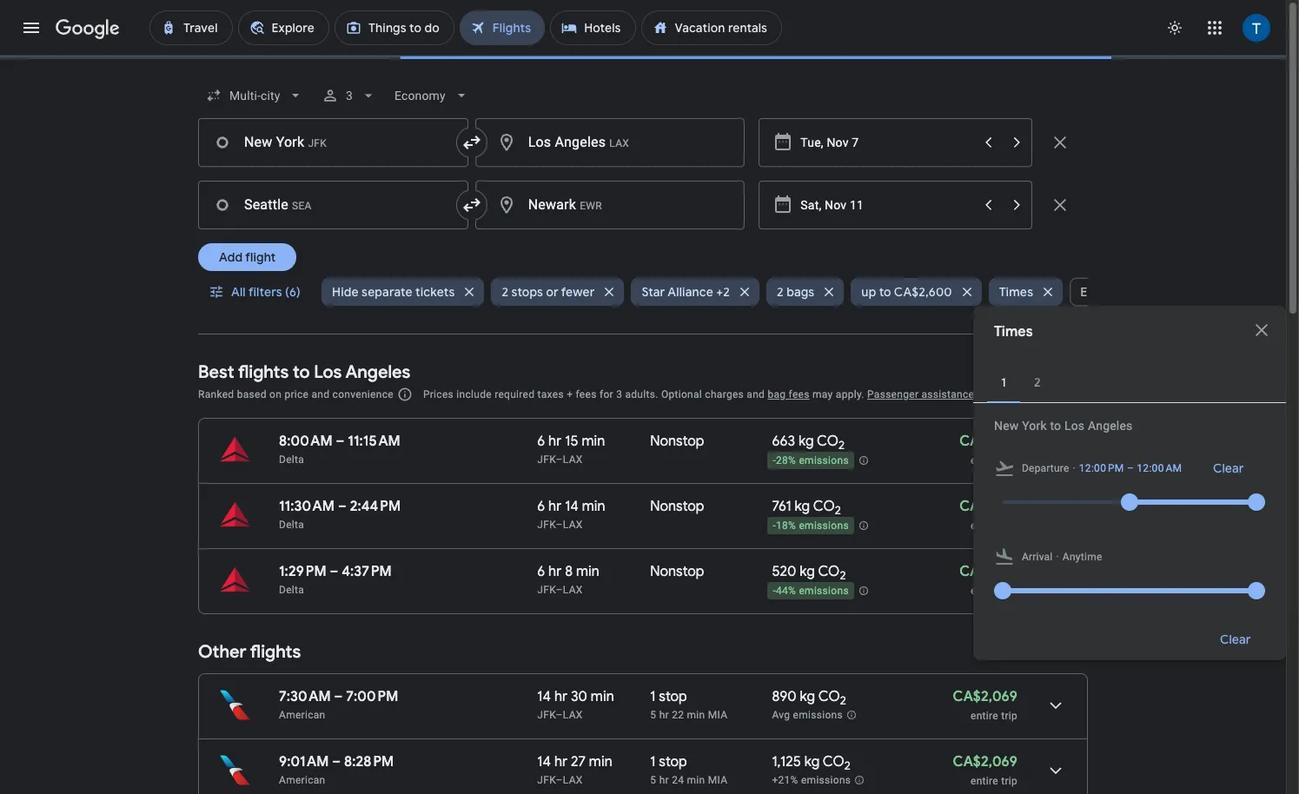 Task type: describe. For each thing, give the bounding box(es) containing it.
2:44 pm
[[350, 498, 401, 515]]

entire for 1,125
[[971, 775, 999, 787]]

departure text field for remove flight from new york to los angeles on tue, nov 7 image
[[801, 119, 973, 166]]

emissions for 520
[[799, 585, 849, 597]]

nonstop for 6 hr 14 min
[[650, 498, 704, 515]]

28%
[[776, 455, 796, 467]]

min for 6 hr 15 min
[[582, 433, 605, 450]]

1 stop 5 hr 22 min mia
[[650, 688, 728, 721]]

total duration 6 hr 15 min. element
[[537, 433, 650, 453]]

2 fees from the left
[[789, 389, 810, 401]]

leaves john f. kennedy international airport at 9:01 am on tuesday, november 7 and arrives at los angeles international airport at 8:28 pm on tuesday, november 7. element
[[279, 754, 394, 771]]

total duration 14 hr 30 min. element
[[537, 688, 650, 708]]

9:01 am – 8:28 pm american
[[279, 754, 394, 787]]

6 for 6 hr 15 min
[[537, 433, 545, 450]]

new york to los angeles
[[994, 419, 1133, 433]]

other flights
[[198, 641, 301, 663]]

total duration 6 hr 8 min. element
[[537, 563, 650, 583]]

+2
[[716, 284, 730, 300]]

ca$2,113 for 663
[[960, 433, 1018, 450]]

hide separate tickets
[[332, 284, 455, 300]]

1,125 kg co 2
[[772, 754, 851, 774]]

9:01 am
[[279, 754, 329, 771]]

flight
[[245, 249, 276, 265]]

6 hr 14 min jfk – lax
[[537, 498, 606, 531]]

22
[[672, 709, 684, 721]]

44%
[[776, 585, 796, 597]]

adults.
[[625, 389, 659, 401]]

stop for 14 hr 27 min
[[659, 754, 687, 771]]

optional
[[661, 389, 702, 401]]

24
[[672, 774, 684, 787]]

filters
[[248, 284, 282, 300]]

trip for 761
[[1001, 520, 1018, 532]]

separate
[[362, 284, 413, 300]]

nonstop for 6 hr 8 min
[[650, 563, 704, 581]]

8:00 am
[[279, 433, 333, 450]]

8:28 pm
[[344, 754, 394, 771]]

- for 520
[[773, 585, 776, 597]]

– inside "11:30 am – 2:44 pm delta"
[[338, 498, 347, 515]]

co for 663
[[817, 433, 839, 450]]

2069 Canadian dollars text field
[[953, 754, 1018, 771]]

1 vertical spatial clear button
[[1200, 619, 1272, 661]]

14 hr 30 min jfk – lax
[[537, 688, 614, 721]]

kg for 1,125
[[805, 754, 820, 771]]

up to ca$2,600
[[862, 284, 952, 300]]

emissions down the 1,125 kg co 2
[[801, 775, 851, 787]]

close dialog image
[[1252, 320, 1272, 341]]

4:37 pm
[[342, 563, 392, 581]]

-18% emissions
[[773, 520, 849, 532]]

main menu image
[[21, 17, 42, 38]]

jfk for 14 hr 30 min
[[537, 709, 556, 721]]

jfk for 6 hr 14 min
[[537, 519, 556, 531]]

2 stops or fewer
[[502, 284, 595, 300]]

ca$2,600
[[894, 284, 952, 300]]

flights for best
[[238, 362, 289, 383]]

sort by: button
[[1008, 378, 1088, 409]]

Arrival time: 8:28 PM. text field
[[344, 754, 394, 771]]

1 horizontal spatial 3
[[616, 389, 623, 401]]

min inside 1 stop 5 hr 24 min mia
[[687, 774, 705, 787]]

jfk for 14 hr 27 min
[[537, 774, 556, 787]]

– inside 14 hr 30 min jfk – lax
[[556, 709, 563, 721]]

angeles for new york to los angeles
[[1088, 419, 1133, 433]]

stops
[[512, 284, 543, 300]]

1:29 pm – 4:37 pm delta
[[279, 563, 392, 596]]

kg for 761
[[795, 498, 810, 515]]

to for best flights to los angeles
[[293, 362, 310, 383]]

emissions for 761
[[799, 520, 849, 532]]

jfk for 6 hr 8 min
[[537, 584, 556, 596]]

entire for 890
[[971, 710, 999, 722]]

ca$2,113 for 761
[[960, 498, 1018, 515]]

for
[[600, 389, 614, 401]]

1 for 14 hr 30 min
[[650, 688, 656, 706]]

890 kg co 2
[[772, 688, 846, 709]]

Departure time: 7:30 AM. text field
[[279, 688, 331, 706]]

– inside 9:01 am – 8:28 pm american
[[332, 754, 341, 771]]

or
[[546, 284, 559, 300]]

lax for 27
[[563, 774, 583, 787]]

2 stops or fewer button
[[491, 271, 624, 313]]

taxes
[[538, 389, 564, 401]]

avg emissions
[[772, 709, 843, 722]]

times inside popup button
[[999, 284, 1034, 300]]

- for 663
[[773, 455, 776, 467]]

2113 canadian dollars text field for 663
[[960, 433, 1018, 450]]

- for 761
[[773, 520, 776, 532]]

6 for 6 hr 8 min
[[537, 563, 545, 581]]

– inside 14 hr 27 min jfk – lax
[[556, 774, 563, 787]]

Arrival time: 2:44 PM. text field
[[350, 498, 401, 515]]

prices include required taxes + fees for 3 adults. optional charges and bag fees may apply. passenger assistance
[[423, 389, 975, 401]]

ranked
[[198, 389, 234, 401]]

emissions
[[1081, 284, 1137, 300]]

flight details. leaves john f. kennedy international airport at 7:30 am on tuesday, november 7 and arrives at los angeles international airport at 7:00 pm on tuesday, november 7. image
[[1035, 685, 1077, 727]]

flights for other
[[250, 641, 301, 663]]

flight details. leaves john f. kennedy international airport at 9:01 am on tuesday, november 7 and arrives at los angeles international airport at 8:28 pm on tuesday, november 7. image
[[1035, 750, 1077, 792]]

7:30 am – 7:00 pm american
[[279, 688, 398, 721]]

– inside 6 hr 14 min jfk – lax
[[556, 519, 563, 531]]

1 fees from the left
[[576, 389, 597, 401]]

hr for 6 hr 8 min
[[549, 563, 562, 581]]

entire for 761
[[971, 520, 999, 532]]

– inside search box
[[1127, 462, 1134, 475]]

total duration 14 hr 27 min. element
[[537, 754, 650, 774]]

nonstop flight. element for 6 hr 8 min
[[650, 563, 704, 583]]

co for 520
[[818, 563, 840, 581]]

jfk for 6 hr 15 min
[[537, 454, 556, 466]]

leaves john f. kennedy international airport at 7:30 am on tuesday, november 7 and arrives at los angeles international airport at 7:00 pm on tuesday, november 7. element
[[279, 688, 398, 706]]

nonstop flight. element for 6 hr 15 min
[[650, 433, 704, 453]]

layover (1 of 1) is a 5 hr 22 min layover at miami international airport in miami. element
[[650, 708, 763, 722]]

7:00 pm
[[346, 688, 398, 706]]

best
[[198, 362, 234, 383]]

12:00 pm
[[1079, 462, 1124, 475]]

11:30 am
[[279, 498, 335, 515]]

11:15 am
[[348, 433, 401, 450]]

to for new york to los angeles
[[1050, 419, 1061, 433]]

ca$2,113 for 520
[[960, 563, 1018, 581]]

+21% emissions
[[772, 775, 851, 787]]

kg for 663
[[799, 433, 814, 450]]

5 for 14 hr 27 min
[[650, 774, 657, 787]]

angeles for best flights to los angeles
[[345, 362, 411, 383]]

next image
[[1046, 271, 1088, 313]]

emissions button
[[1070, 278, 1167, 306]]

convenience
[[333, 389, 394, 401]]

all
[[231, 284, 246, 300]]

arrival
[[1022, 551, 1053, 563]]

emissions for 663
[[799, 455, 849, 467]]

-44% emissions
[[773, 585, 849, 597]]

hr inside 1 stop 5 hr 24 min mia
[[659, 774, 669, 787]]

layover (1 of 1) is a 5 hr 24 min layover at miami international airport in miami. element
[[650, 774, 763, 787]]

1 vertical spatial times
[[994, 323, 1033, 341]]

1:29 pm
[[279, 563, 326, 581]]

assistance
[[922, 389, 975, 401]]

new
[[994, 419, 1019, 433]]

Arrival time: 11:15 AM. text field
[[348, 433, 401, 450]]

Departure time: 1:29 PM. text field
[[279, 563, 326, 581]]

5 for 14 hr 30 min
[[650, 709, 657, 721]]

3 button
[[315, 75, 385, 116]]

all filters (6)
[[231, 284, 301, 300]]

2 for 890
[[840, 694, 846, 709]]

min for 14 hr 27 min
[[589, 754, 613, 771]]

6 for 6 hr 14 min
[[537, 498, 545, 515]]

2 inside 2 stops or fewer popup button
[[502, 284, 509, 300]]

york
[[1022, 419, 1047, 433]]

ranked based on price and convenience
[[198, 389, 394, 401]]

hide separate tickets button
[[322, 271, 485, 313]]

nonstop for 6 hr 15 min
[[650, 433, 704, 450]]

min for 6 hr 8 min
[[576, 563, 600, 581]]

mia for 1,125
[[708, 774, 728, 787]]

663 kg co 2
[[772, 433, 845, 453]]

27
[[571, 754, 586, 771]]

up to ca$2,600 button
[[851, 271, 982, 313]]

sort by:
[[1015, 386, 1060, 402]]

1 stop 5 hr 24 min mia
[[650, 754, 728, 787]]

8:00 am – 11:15 am delta
[[279, 433, 401, 466]]

2069 Canadian dollars text field
[[953, 688, 1018, 706]]

30
[[571, 688, 588, 706]]

required
[[495, 389, 535, 401]]

hr inside '1 stop 5 hr 22 min mia'
[[659, 709, 669, 721]]

761
[[772, 498, 792, 515]]

fewer
[[561, 284, 595, 300]]

price
[[285, 389, 309, 401]]

Arrival time: 7:00 PM. text field
[[346, 688, 398, 706]]

hr for 6 hr 15 min
[[549, 433, 562, 450]]

ca$2,113 entire trip for 761
[[960, 498, 1018, 532]]

hr for 14 hr 27 min
[[554, 754, 568, 771]]



Task type: locate. For each thing, give the bounding box(es) containing it.
fees
[[576, 389, 597, 401], [789, 389, 810, 401]]

2 left stops
[[502, 284, 509, 300]]

663
[[772, 433, 795, 450]]

0 vertical spatial 14
[[565, 498, 579, 515]]

co up 'avg emissions' at the bottom of the page
[[819, 688, 840, 706]]

2 mia from the top
[[708, 774, 728, 787]]

jfk down the "total duration 14 hr 30 min." element
[[537, 709, 556, 721]]

1 vertical spatial 14
[[537, 688, 551, 706]]

- down 520 on the right of page
[[773, 585, 776, 597]]

2 inside the 1,125 kg co 2
[[845, 759, 851, 774]]

5 entire from the top
[[971, 775, 999, 787]]

6 left 8
[[537, 563, 545, 581]]

tickets
[[415, 284, 455, 300]]

leaves john f. kennedy international airport at 11:30 am on tuesday, november 7 and arrives at los angeles international airport at 2:44 pm on tuesday, november 7. element
[[279, 498, 401, 515]]

0 vertical spatial ca$2,113
[[960, 433, 1018, 450]]

hr left 24
[[659, 774, 669, 787]]

0 vertical spatial 5
[[650, 709, 657, 721]]

1 1 stop flight. element from the top
[[650, 688, 687, 708]]

trip for 663
[[1001, 455, 1018, 467]]

by:
[[1043, 386, 1060, 402]]

min inside 14 hr 27 min jfk – lax
[[589, 754, 613, 771]]

1 delta from the top
[[279, 454, 304, 466]]

14 for 30
[[537, 688, 551, 706]]

co up '-18% emissions'
[[813, 498, 835, 515]]

– down total duration 6 hr 15 min. element
[[556, 454, 563, 466]]

11:30 am – 2:44 pm delta
[[279, 498, 401, 531]]

swap origin and destination. image
[[461, 132, 482, 153], [461, 195, 482, 216]]

los right york
[[1065, 419, 1085, 433]]

min inside "6 hr 8 min jfk – lax"
[[576, 563, 600, 581]]

alliance
[[668, 284, 713, 300]]

clear
[[1214, 461, 1245, 476], [1221, 632, 1252, 648]]

0 vertical spatial american
[[279, 709, 326, 721]]

1 vertical spatial nonstop flight. element
[[650, 498, 704, 518]]

2 inside 520 kg co 2
[[840, 569, 846, 583]]

american inside 7:30 am – 7:00 pm american
[[279, 709, 326, 721]]

american for 9:01 am
[[279, 774, 326, 787]]

to right up
[[879, 284, 892, 300]]

0 vertical spatial clear button
[[1193, 455, 1266, 482]]

5 inside '1 stop 5 hr 22 min mia'
[[650, 709, 657, 721]]

6 hr 8 min jfk – lax
[[537, 563, 600, 596]]

– inside 6 hr 15 min jfk – lax
[[556, 454, 563, 466]]

min
[[582, 433, 605, 450], [582, 498, 606, 515], [576, 563, 600, 581], [591, 688, 614, 706], [687, 709, 705, 721], [589, 754, 613, 771], [687, 774, 705, 787]]

anytime
[[1063, 551, 1103, 563]]

1 mia from the top
[[708, 709, 728, 721]]

1 entire from the top
[[971, 455, 999, 467]]

ca$2,069 for 890
[[953, 688, 1018, 706]]

0 vertical spatial to
[[879, 284, 892, 300]]

– inside 1:29 pm – 4:37 pm delta
[[330, 563, 338, 581]]

1 for 14 hr 27 min
[[650, 754, 656, 771]]

14 down 6 hr 15 min jfk – lax
[[565, 498, 579, 515]]

and right price
[[312, 389, 330, 401]]

min right 22
[[687, 709, 705, 721]]

1 up layover (1 of 1) is a 5 hr 24 min layover at miami international airport in miami. element
[[650, 754, 656, 771]]

lax
[[563, 454, 583, 466], [563, 519, 583, 531], [563, 584, 583, 596], [563, 709, 583, 721], [563, 774, 583, 787]]

14 left 30
[[537, 688, 551, 706]]

min right 24
[[687, 774, 705, 787]]

ca$2,069 down ca$2,069 text box
[[953, 754, 1018, 771]]

hr left 22
[[659, 709, 669, 721]]

2 horizontal spatial to
[[1050, 419, 1061, 433]]

0 vertical spatial ca$2,113 entire trip
[[960, 433, 1018, 467]]

hr
[[549, 433, 562, 450], [549, 498, 562, 515], [549, 563, 562, 581], [554, 688, 568, 706], [659, 709, 669, 721], [554, 754, 568, 771], [659, 774, 669, 787]]

on
[[269, 389, 282, 401]]

3 trip from the top
[[1001, 585, 1018, 597]]

jfk
[[537, 454, 556, 466], [537, 519, 556, 531], [537, 584, 556, 596], [537, 709, 556, 721], [537, 774, 556, 787]]

0 horizontal spatial fees
[[576, 389, 597, 401]]

1 lax from the top
[[563, 454, 583, 466]]

kg up the -44% emissions
[[800, 563, 815, 581]]

0 vertical spatial nonstop
[[650, 433, 704, 450]]

– left 11:15 am
[[336, 433, 345, 450]]

mia right 22
[[708, 709, 728, 721]]

co inside 520 kg co 2
[[818, 563, 840, 581]]

min down 6 hr 15 min jfk – lax
[[582, 498, 606, 515]]

passenger
[[867, 389, 919, 401]]

0 vertical spatial ca$2,069
[[953, 688, 1018, 706]]

– right 7:30 am text box
[[334, 688, 343, 706]]

jfk down total duration 6 hr 8 min. element
[[537, 584, 556, 596]]

0 horizontal spatial 3
[[346, 89, 353, 103]]

lax inside 6 hr 14 min jfk – lax
[[563, 519, 583, 531]]

include
[[457, 389, 492, 401]]

change appearance image
[[1154, 7, 1196, 49]]

flights right other
[[250, 641, 301, 663]]

bag
[[768, 389, 786, 401]]

hr left 27 on the bottom of page
[[554, 754, 568, 771]]

min right 30
[[591, 688, 614, 706]]

1 stop flight. element up 24
[[650, 754, 687, 774]]

1 vertical spatial -
[[773, 520, 776, 532]]

2113 canadian dollars text field left the arrival
[[960, 563, 1018, 581]]

2113 Canadian dollars text field
[[960, 498, 1018, 515]]

2 ca$2,069 entire trip from the top
[[953, 754, 1018, 787]]

ca$2,113 entire trip for 663
[[960, 433, 1018, 467]]

jfk down total duration 6 hr 15 min. element
[[537, 454, 556, 466]]

1 stop flight. element for 14 hr 27 min
[[650, 754, 687, 774]]

- down 761
[[773, 520, 776, 532]]

3 6 from the top
[[537, 563, 545, 581]]

ca$2,113 entire trip
[[960, 433, 1018, 467], [960, 498, 1018, 532], [960, 563, 1018, 597]]

1 inside 1 stop 5 hr 24 min mia
[[650, 754, 656, 771]]

(6)
[[285, 284, 301, 300]]

best flights to los angeles
[[198, 362, 411, 383]]

2 1 from the top
[[650, 754, 656, 771]]

14 for 27
[[537, 754, 551, 771]]

delta down "8:00 am"
[[279, 454, 304, 466]]

co for 761
[[813, 498, 835, 515]]

3 ca$2,113 from the top
[[960, 563, 1018, 581]]

Arrival time: 4:37 PM. text field
[[342, 563, 392, 581]]

kg inside the 1,125 kg co 2
[[805, 754, 820, 771]]

kg for 890
[[800, 688, 815, 706]]

lax for 30
[[563, 709, 583, 721]]

761 kg co 2
[[772, 498, 841, 518]]

swap origin and destination. image for remove flight from new york to los angeles on tue, nov 7 image
[[461, 132, 482, 153]]

hr left 15
[[549, 433, 562, 450]]

2 nonstop from the top
[[650, 498, 704, 515]]

emissions down 663 kg co 2
[[799, 455, 849, 467]]

1 horizontal spatial angeles
[[1088, 419, 1133, 433]]

– right 12:00 pm
[[1127, 462, 1134, 475]]

hr inside "6 hr 8 min jfk – lax"
[[549, 563, 562, 581]]

2 vertical spatial -
[[773, 585, 776, 597]]

avg
[[772, 709, 790, 722]]

4 lax from the top
[[563, 709, 583, 721]]

0 vertical spatial mia
[[708, 709, 728, 721]]

None text field
[[198, 118, 468, 167], [198, 181, 468, 229], [198, 118, 468, 167], [198, 181, 468, 229]]

lax down total duration 6 hr 14 min. element
[[563, 519, 583, 531]]

ca$2,069 entire trip up ca$2,069 text field
[[953, 688, 1018, 722]]

lax down 15
[[563, 454, 583, 466]]

– down the "total duration 14 hr 30 min." element
[[556, 709, 563, 721]]

remove flight from new york to los angeles on tue, nov 7 image
[[1050, 132, 1071, 153]]

departure text field for remove flight from seattle to newark on sat, nov 11 icon
[[801, 182, 973, 229]]

hr inside 6 hr 15 min jfk – lax
[[549, 433, 562, 450]]

0 horizontal spatial angeles
[[345, 362, 411, 383]]

Departure time: 9:01 AM. text field
[[279, 754, 329, 771]]

– down total duration 6 hr 14 min. element
[[556, 519, 563, 531]]

1 jfk from the top
[[537, 454, 556, 466]]

2 for 663
[[839, 438, 845, 453]]

and left the bag
[[747, 389, 765, 401]]

2 5 from the top
[[650, 774, 657, 787]]

520
[[772, 563, 797, 581]]

4 trip from the top
[[1001, 710, 1018, 722]]

1 vertical spatial 5
[[650, 774, 657, 787]]

total duration 6 hr 14 min. element
[[537, 498, 650, 518]]

stop up 24
[[659, 754, 687, 771]]

passenger assistance button
[[867, 389, 975, 401]]

mia inside '1 stop 5 hr 22 min mia'
[[708, 709, 728, 721]]

1 vertical spatial ca$2,069 entire trip
[[953, 754, 1018, 787]]

bags
[[787, 284, 815, 300]]

co
[[817, 433, 839, 450], [813, 498, 835, 515], [818, 563, 840, 581], [819, 688, 840, 706], [823, 754, 845, 771]]

12:00 pm – 12:00 am
[[1079, 462, 1182, 475]]

min for 14 hr 30 min
[[591, 688, 614, 706]]

kg inside the 761 kg co 2
[[795, 498, 810, 515]]

min right 15
[[582, 433, 605, 450]]

los for york
[[1065, 419, 1085, 433]]

None text field
[[475, 118, 745, 167], [475, 181, 745, 229], [475, 118, 745, 167], [475, 181, 745, 229]]

2 and from the left
[[747, 389, 765, 401]]

6 down 6 hr 15 min jfk – lax
[[537, 498, 545, 515]]

mia right 24
[[708, 774, 728, 787]]

3 delta from the top
[[279, 584, 304, 596]]

2 up +21% emissions
[[845, 759, 851, 774]]

delta inside 8:00 am – 11:15 am delta
[[279, 454, 304, 466]]

1 up layover (1 of 1) is a 5 hr 22 min layover at miami international airport in miami. element
[[650, 688, 656, 706]]

angeles up convenience
[[345, 362, 411, 383]]

min inside '1 stop 5 hr 22 min mia'
[[687, 709, 705, 721]]

6
[[537, 433, 545, 450], [537, 498, 545, 515], [537, 563, 545, 581]]

0 vertical spatial 1
[[650, 688, 656, 706]]

5 inside 1 stop 5 hr 24 min mia
[[650, 774, 657, 787]]

18%
[[776, 520, 796, 532]]

1 departure text field from the top
[[801, 119, 973, 166]]

stop for 14 hr 30 min
[[659, 688, 687, 706]]

kg inside 663 kg co 2
[[799, 433, 814, 450]]

2 vertical spatial delta
[[279, 584, 304, 596]]

– left 8:28 pm text box
[[332, 754, 341, 771]]

stop up 22
[[659, 688, 687, 706]]

main content containing best flights to los angeles
[[198, 349, 1088, 794]]

co inside the 1,125 kg co 2
[[823, 754, 845, 771]]

1 vertical spatial mia
[[708, 774, 728, 787]]

2 vertical spatial 6
[[537, 563, 545, 581]]

14 inside 14 hr 27 min jfk – lax
[[537, 754, 551, 771]]

0 horizontal spatial to
[[293, 362, 310, 383]]

+21%
[[772, 775, 798, 787]]

1 stop flight. element up 22
[[650, 688, 687, 708]]

co inside 663 kg co 2
[[817, 433, 839, 450]]

0 vertical spatial angeles
[[345, 362, 411, 383]]

1 vertical spatial swap origin and destination. image
[[461, 195, 482, 216]]

lax inside 14 hr 30 min jfk – lax
[[563, 709, 583, 721]]

– down total duration 6 hr 8 min. element
[[556, 584, 563, 596]]

kg inside 890 kg co 2
[[800, 688, 815, 706]]

2113 Canadian dollars text field
[[960, 433, 1018, 450], [960, 563, 1018, 581]]

0 vertical spatial -
[[773, 455, 776, 467]]

1 horizontal spatial fees
[[789, 389, 810, 401]]

0 vertical spatial nonstop flight. element
[[650, 433, 704, 453]]

2 nonstop flight. element from the top
[[650, 498, 704, 518]]

min inside 6 hr 15 min jfk – lax
[[582, 433, 605, 450]]

angeles inside search box
[[1088, 419, 1133, 433]]

flights up 'based'
[[238, 362, 289, 383]]

emissions
[[799, 455, 849, 467], [799, 520, 849, 532], [799, 585, 849, 597], [793, 709, 843, 722], [801, 775, 851, 787]]

none search field containing times
[[198, 75, 1286, 661]]

apply.
[[836, 389, 865, 401]]

Departure text field
[[801, 119, 973, 166], [801, 182, 973, 229]]

1 stop from the top
[[659, 688, 687, 706]]

2 for 1,125
[[845, 759, 851, 774]]

1 vertical spatial ca$2,069
[[953, 754, 1018, 771]]

1 ca$2,069 entire trip from the top
[[953, 688, 1018, 722]]

2113 canadian dollars text field for 520
[[960, 563, 1018, 581]]

ca$2,113 left the arrival
[[960, 563, 1018, 581]]

None search field
[[198, 75, 1286, 661]]

hr inside 14 hr 27 min jfk – lax
[[554, 754, 568, 771]]

1 - from the top
[[773, 455, 776, 467]]

jfk down total duration 6 hr 14 min. element
[[537, 519, 556, 531]]

– down total duration 14 hr 27 min. element
[[556, 774, 563, 787]]

lax for 14
[[563, 519, 583, 531]]

5
[[650, 709, 657, 721], [650, 774, 657, 787]]

3 ca$2,113 entire trip from the top
[[960, 563, 1018, 597]]

0 vertical spatial clear
[[1214, 461, 1245, 476]]

5 trip from the top
[[1001, 775, 1018, 787]]

hr down 6 hr 15 min jfk – lax
[[549, 498, 562, 515]]

0 vertical spatial swap origin and destination. image
[[461, 132, 482, 153]]

hr left 30
[[554, 688, 568, 706]]

min for 6 hr 14 min
[[582, 498, 606, 515]]

– inside 7:30 am – 7:00 pm american
[[334, 688, 343, 706]]

0 vertical spatial los
[[314, 362, 342, 383]]

kg up +21% emissions
[[805, 754, 820, 771]]

to
[[879, 284, 892, 300], [293, 362, 310, 383], [1050, 419, 1061, 433]]

2 inside 663 kg co 2
[[839, 438, 845, 453]]

jfk inside "6 hr 8 min jfk – lax"
[[537, 584, 556, 596]]

2 2113 canadian dollars text field from the top
[[960, 563, 1018, 581]]

0 horizontal spatial and
[[312, 389, 330, 401]]

Departure time: 8:00 AM. text field
[[279, 433, 333, 450]]

remove flight from seattle to newark on sat, nov 11 image
[[1050, 195, 1071, 216]]

lax inside 6 hr 15 min jfk – lax
[[563, 454, 583, 466]]

delta inside 1:29 pm – 4:37 pm delta
[[279, 584, 304, 596]]

2 up 'avg emissions' at the bottom of the page
[[840, 694, 846, 709]]

mia
[[708, 709, 728, 721], [708, 774, 728, 787]]

nonstop flight. element
[[650, 433, 704, 453], [650, 498, 704, 518], [650, 563, 704, 583]]

ca$2,113 down new
[[960, 498, 1018, 515]]

1 horizontal spatial los
[[1065, 419, 1085, 433]]

3 jfk from the top
[[537, 584, 556, 596]]

2 american from the top
[[279, 774, 326, 787]]

15
[[565, 433, 579, 450]]

emissions down 890 kg co 2 in the right bottom of the page
[[793, 709, 843, 722]]

nonstop
[[650, 433, 704, 450], [650, 498, 704, 515], [650, 563, 704, 581]]

co up +21% emissions
[[823, 754, 845, 771]]

sort
[[1015, 386, 1040, 402]]

bag fees button
[[768, 389, 810, 401]]

lax inside 14 hr 27 min jfk – lax
[[563, 774, 583, 787]]

0 horizontal spatial los
[[314, 362, 342, 383]]

lax down 30
[[563, 709, 583, 721]]

learn more about ranking image
[[397, 387, 413, 402]]

1 vertical spatial 2113 canadian dollars text field
[[960, 563, 1018, 581]]

ca$2,069 entire trip
[[953, 688, 1018, 722], [953, 754, 1018, 787]]

star alliance +2 button
[[631, 271, 760, 313]]

4 jfk from the top
[[537, 709, 556, 721]]

entire for 520
[[971, 585, 999, 597]]

3
[[346, 89, 353, 103], [616, 389, 623, 401]]

1 vertical spatial to
[[293, 362, 310, 383]]

2 inside the 761 kg co 2
[[835, 503, 841, 518]]

times left next icon at the top right
[[999, 284, 1034, 300]]

2 for 761
[[835, 503, 841, 518]]

1 american from the top
[[279, 709, 326, 721]]

ca$2,069 entire trip for 1,125
[[953, 754, 1018, 787]]

3 nonstop flight. element from the top
[[650, 563, 704, 583]]

2 up -28% emissions
[[839, 438, 845, 453]]

1 trip from the top
[[1001, 455, 1018, 467]]

2
[[502, 284, 509, 300], [777, 284, 784, 300], [839, 438, 845, 453], [835, 503, 841, 518], [840, 569, 846, 583], [840, 694, 846, 709], [845, 759, 851, 774]]

1 swap origin and destination. image from the top
[[461, 132, 482, 153]]

all filters (6) button
[[198, 271, 315, 313]]

2 bags button
[[767, 271, 844, 313]]

1 vertical spatial ca$2,113 entire trip
[[960, 498, 1018, 532]]

min right 27 on the bottom of page
[[589, 754, 613, 771]]

hr for 6 hr 14 min
[[549, 498, 562, 515]]

delta for 1:29 pm
[[279, 584, 304, 596]]

trip for 890
[[1001, 710, 1018, 722]]

0 vertical spatial times
[[999, 284, 1034, 300]]

1 stop flight. element for 14 hr 30 min
[[650, 688, 687, 708]]

2 ca$2,113 from the top
[[960, 498, 1018, 515]]

ca$2,069 entire trip left flight details. leaves john f. kennedy international airport at 9:01 am on tuesday, november 7 and arrives at los angeles international airport at 8:28 pm on tuesday, november 7. image
[[953, 754, 1018, 787]]

jfk inside 6 hr 15 min jfk – lax
[[537, 454, 556, 466]]

add flight button
[[198, 243, 297, 271]]

1 nonstop flight. element from the top
[[650, 433, 704, 453]]

lax down 27 on the bottom of page
[[563, 774, 583, 787]]

1 vertical spatial los
[[1065, 419, 1085, 433]]

– right departure time: 1:29 pm. text box
[[330, 563, 338, 581]]

1 nonstop from the top
[[650, 433, 704, 450]]

kg up -28% emissions
[[799, 433, 814, 450]]

departure
[[1022, 462, 1070, 475]]

2 swap origin and destination. image from the top
[[461, 195, 482, 216]]

3 entire from the top
[[971, 585, 999, 597]]

1 5 from the top
[[650, 709, 657, 721]]

2 - from the top
[[773, 520, 776, 532]]

5 lax from the top
[[563, 774, 583, 787]]

6 inside 6 hr 14 min jfk – lax
[[537, 498, 545, 515]]

to right york
[[1050, 419, 1061, 433]]

2 stop from the top
[[659, 754, 687, 771]]

angeles up 12:00 pm
[[1088, 419, 1133, 433]]

0 vertical spatial 2113 canadian dollars text field
[[960, 433, 1018, 450]]

2 6 from the top
[[537, 498, 545, 515]]

add
[[219, 249, 243, 265]]

min right 8
[[576, 563, 600, 581]]

2 left bags
[[777, 284, 784, 300]]

lax for 15
[[563, 454, 583, 466]]

Departure time: 11:30 AM. text field
[[279, 498, 335, 515]]

2 delta from the top
[[279, 519, 304, 531]]

5 jfk from the top
[[537, 774, 556, 787]]

1 vertical spatial 1
[[650, 754, 656, 771]]

1 vertical spatial flights
[[250, 641, 301, 663]]

14 hr 27 min jfk – lax
[[537, 754, 613, 787]]

delta for 8:00 am
[[279, 454, 304, 466]]

- down 663
[[773, 455, 776, 467]]

co inside the 761 kg co 2
[[813, 498, 835, 515]]

0 vertical spatial departure text field
[[801, 119, 973, 166]]

lax for 8
[[563, 584, 583, 596]]

delta inside "11:30 am – 2:44 pm delta"
[[279, 519, 304, 531]]

other
[[198, 641, 246, 663]]

hr for 14 hr 30 min
[[554, 688, 568, 706]]

5 left 24
[[650, 774, 657, 787]]

3 - from the top
[[773, 585, 776, 597]]

-
[[773, 455, 776, 467], [773, 520, 776, 532], [773, 585, 776, 597]]

None field
[[198, 80, 312, 111], [388, 80, 477, 111], [198, 80, 312, 111], [388, 80, 477, 111]]

2 trip from the top
[[1001, 520, 1018, 532]]

2 ca$2,113 entire trip from the top
[[960, 498, 1018, 532]]

main content
[[198, 349, 1088, 794]]

hide
[[332, 284, 359, 300]]

0 vertical spatial flights
[[238, 362, 289, 383]]

520 kg co 2
[[772, 563, 846, 583]]

1 vertical spatial stop
[[659, 754, 687, 771]]

6 inside "6 hr 8 min jfk – lax"
[[537, 563, 545, 581]]

to inside "popup button"
[[879, 284, 892, 300]]

jfk inside 14 hr 30 min jfk – lax
[[537, 709, 556, 721]]

add flight
[[219, 249, 276, 265]]

kg up 'avg emissions' at the bottom of the page
[[800, 688, 815, 706]]

1 vertical spatial angeles
[[1088, 419, 1133, 433]]

3 lax from the top
[[563, 584, 583, 596]]

co inside 890 kg co 2
[[819, 688, 840, 706]]

1 stop flight. element
[[650, 688, 687, 708], [650, 754, 687, 774]]

fees right the bag
[[789, 389, 810, 401]]

delta for 11:30 am
[[279, 519, 304, 531]]

1 horizontal spatial to
[[879, 284, 892, 300]]

jfk down total duration 14 hr 27 min. element
[[537, 774, 556, 787]]

2 inside 890 kg co 2
[[840, 694, 846, 709]]

emissions down the 761 kg co 2
[[799, 520, 849, 532]]

2 entire from the top
[[971, 520, 999, 532]]

1 horizontal spatial and
[[747, 389, 765, 401]]

– inside "6 hr 8 min jfk – lax"
[[556, 584, 563, 596]]

min inside 14 hr 30 min jfk – lax
[[591, 688, 614, 706]]

2 vertical spatial 14
[[537, 754, 551, 771]]

ca$2,069
[[953, 688, 1018, 706], [953, 754, 1018, 771]]

1 vertical spatial american
[[279, 774, 326, 787]]

2 vertical spatial nonstop
[[650, 563, 704, 581]]

ca$2,113 left york
[[960, 433, 1018, 450]]

14 inside 14 hr 30 min jfk – lax
[[537, 688, 551, 706]]

los for flights
[[314, 362, 342, 383]]

7:30 am
[[279, 688, 331, 706]]

1 vertical spatial 6
[[537, 498, 545, 515]]

14 inside 6 hr 14 min jfk – lax
[[565, 498, 579, 515]]

nonstop flight. element for 6 hr 14 min
[[650, 498, 704, 518]]

american down 7:30 am
[[279, 709, 326, 721]]

1 ca$2,069 from the top
[[953, 688, 1018, 706]]

2 inside 2 bags popup button
[[777, 284, 784, 300]]

0 vertical spatial 1 stop flight. element
[[650, 688, 687, 708]]

1 inside '1 stop 5 hr 22 min mia'
[[650, 688, 656, 706]]

0 vertical spatial stop
[[659, 688, 687, 706]]

emissions down 520 kg co 2
[[799, 585, 849, 597]]

1 vertical spatial ca$2,113
[[960, 498, 1018, 515]]

– inside 8:00 am – 11:15 am delta
[[336, 433, 345, 450]]

2 vertical spatial nonstop flight. element
[[650, 563, 704, 583]]

stop inside '1 stop 5 hr 22 min mia'
[[659, 688, 687, 706]]

times button
[[989, 271, 1063, 313]]

1 ca$2,113 entire trip from the top
[[960, 433, 1018, 467]]

co up -28% emissions
[[817, 433, 839, 450]]

2 lax from the top
[[563, 519, 583, 531]]

american inside 9:01 am – 8:28 pm american
[[279, 774, 326, 787]]

+
[[567, 389, 573, 401]]

stop inside 1 stop 5 hr 24 min mia
[[659, 754, 687, 771]]

trip for 1,125
[[1001, 775, 1018, 787]]

1 ca$2,113 from the top
[[960, 433, 1018, 450]]

to up price
[[293, 362, 310, 383]]

american down departure time: 9:01 am. text field on the left of the page
[[279, 774, 326, 787]]

2 for 520
[[840, 569, 846, 583]]

1 6 from the top
[[537, 433, 545, 450]]

2 jfk from the top
[[537, 519, 556, 531]]

hr inside 6 hr 14 min jfk – lax
[[549, 498, 562, 515]]

2 vertical spatial ca$2,113
[[960, 563, 1018, 581]]

fees right +
[[576, 389, 597, 401]]

hr inside 14 hr 30 min jfk – lax
[[554, 688, 568, 706]]

hr left 8
[[549, 563, 562, 581]]

2 bags
[[777, 284, 815, 300]]

2 ca$2,069 from the top
[[953, 754, 1018, 771]]

loading results progress bar
[[0, 56, 1299, 59]]

1 1 from the top
[[650, 688, 656, 706]]

3 nonstop from the top
[[650, 563, 704, 581]]

swap origin and destination. image for remove flight from seattle to newark on sat, nov 11 icon
[[461, 195, 482, 216]]

co for 1,125
[[823, 754, 845, 771]]

trip for 520
[[1001, 585, 1018, 597]]

delta down the 1:29 pm
[[279, 584, 304, 596]]

14 left 27 on the bottom of page
[[537, 754, 551, 771]]

2 up '-18% emissions'
[[835, 503, 841, 518]]

1 vertical spatial delta
[[279, 519, 304, 531]]

entire
[[971, 455, 999, 467], [971, 520, 999, 532], [971, 585, 999, 597], [971, 710, 999, 722], [971, 775, 999, 787]]

ca$2,069 up ca$2,069 text field
[[953, 688, 1018, 706]]

los up ranked based on price and convenience
[[314, 362, 342, 383]]

1 vertical spatial nonstop
[[650, 498, 704, 515]]

star alliance +2
[[642, 284, 730, 300]]

1 vertical spatial 1 stop flight. element
[[650, 754, 687, 774]]

1 2113 canadian dollars text field from the top
[[960, 433, 1018, 450]]

american for 7:30 am
[[279, 709, 326, 721]]

0 vertical spatial 6
[[537, 433, 545, 450]]

ca$2,113 entire trip for 520
[[960, 563, 1018, 597]]

trip
[[1001, 455, 1018, 467], [1001, 520, 1018, 532], [1001, 585, 1018, 597], [1001, 710, 1018, 722], [1001, 775, 1018, 787]]

4 entire from the top
[[971, 710, 999, 722]]

1 vertical spatial 3
[[616, 389, 623, 401]]

0 vertical spatial 3
[[346, 89, 353, 103]]

entire for 663
[[971, 455, 999, 467]]

3 inside popup button
[[346, 89, 353, 103]]

kg inside 520 kg co 2
[[800, 563, 815, 581]]

2 1 stop flight. element from the top
[[650, 754, 687, 774]]

jfk inside 14 hr 27 min jfk – lax
[[537, 774, 556, 787]]

2 departure text field from the top
[[801, 182, 973, 229]]

1
[[650, 688, 656, 706], [650, 754, 656, 771]]

– left 2:44 pm
[[338, 498, 347, 515]]

2 vertical spatial to
[[1050, 419, 1061, 433]]

co for 890
[[819, 688, 840, 706]]

ca$2,069 entire trip for 890
[[953, 688, 1018, 722]]

6 inside 6 hr 15 min jfk – lax
[[537, 433, 545, 450]]

kg for 520
[[800, 563, 815, 581]]

0 vertical spatial ca$2,069 entire trip
[[953, 688, 1018, 722]]

leaves john f. kennedy international airport at 1:29 pm on tuesday, november 7 and arrives at los angeles international airport at 4:37 pm on tuesday, november 7. element
[[279, 563, 392, 581]]

8
[[565, 563, 573, 581]]

mia for 890
[[708, 709, 728, 721]]

up
[[862, 284, 876, 300]]

delta down 11:30 am
[[279, 519, 304, 531]]

5 left 22
[[650, 709, 657, 721]]

ca$2,069 for 1,125
[[953, 754, 1018, 771]]

lax inside "6 hr 8 min jfk – lax"
[[563, 584, 583, 596]]

mia inside 1 stop 5 hr 24 min mia
[[708, 774, 728, 787]]

2 up the -44% emissions
[[840, 569, 846, 583]]

1 and from the left
[[312, 389, 330, 401]]

0 vertical spatial delta
[[279, 454, 304, 466]]

jfk inside 6 hr 14 min jfk – lax
[[537, 519, 556, 531]]

1 vertical spatial departure text field
[[801, 182, 973, 229]]

1 vertical spatial clear
[[1221, 632, 1252, 648]]

2 vertical spatial ca$2,113 entire trip
[[960, 563, 1018, 597]]

1,125
[[772, 754, 801, 771]]

min inside 6 hr 14 min jfk – lax
[[582, 498, 606, 515]]

leaves john f. kennedy international airport at 8:00 am on tuesday, november 7 and arrives at los angeles international airport at 11:15 am on tuesday, november 7. element
[[279, 433, 401, 450]]

co up the -44% emissions
[[818, 563, 840, 581]]



Task type: vqa. For each thing, say whether or not it's contained in the screenshot.
select on the bottom of the page
no



